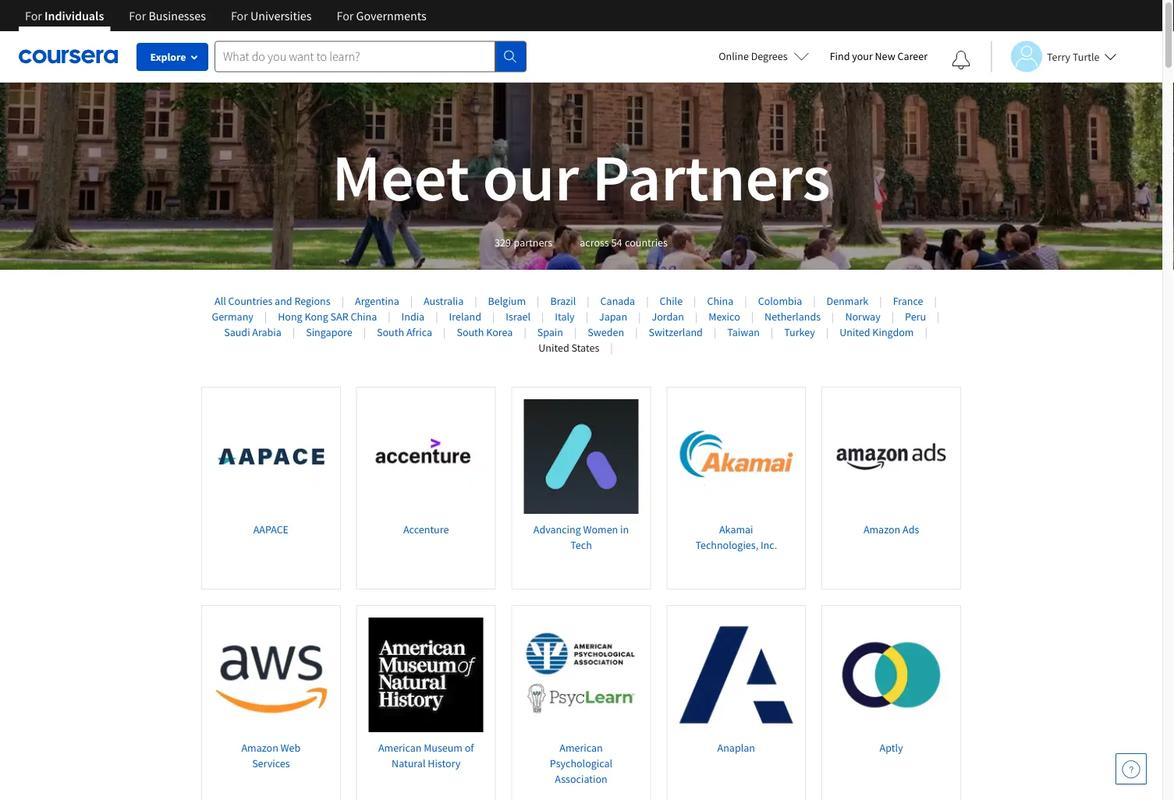 Task type: describe. For each thing, give the bounding box(es) containing it.
terry turtle
[[1047, 50, 1100, 64]]

amazon ads link
[[822, 387, 962, 590]]

ireland
[[449, 310, 482, 324]]

What do you want to learn? text field
[[215, 41, 496, 72]]

degrees
[[751, 49, 788, 63]]

1 vertical spatial china
[[351, 310, 377, 324]]

aapace logo image
[[214, 400, 328, 514]]

businesses
[[149, 8, 206, 23]]

for for governments
[[337, 8, 354, 23]]

advancing women in tech logo image
[[524, 400, 639, 514]]

italy
[[555, 310, 575, 324]]

online degrees
[[719, 49, 788, 63]]

in
[[621, 523, 629, 537]]

online
[[719, 49, 749, 63]]

| up kingdom
[[892, 310, 894, 324]]

chile link
[[660, 294, 683, 308]]

| right italy link at the left top of page
[[586, 310, 588, 324]]

japan
[[599, 310, 628, 324]]

spain link
[[538, 325, 563, 340]]

find your new career
[[830, 49, 928, 63]]

singapore
[[306, 325, 353, 340]]

of
[[465, 741, 474, 755]]

online degrees button
[[707, 39, 822, 73]]

spain
[[538, 325, 563, 340]]

australia link
[[424, 294, 464, 308]]

for for individuals
[[25, 8, 42, 23]]

peru
[[905, 310, 926, 324]]

china link
[[707, 294, 734, 308]]

terry
[[1047, 50, 1071, 64]]

south africa
[[377, 325, 432, 340]]

| up norway link
[[880, 294, 882, 308]]

switzerland link
[[649, 325, 703, 340]]

france link
[[893, 294, 924, 308]]

advancing
[[534, 523, 581, 537]]

for for universities
[[231, 8, 248, 23]]

united kingdom link
[[840, 325, 914, 340]]

| up 'netherlands' link at top
[[813, 294, 816, 308]]

amazon ads  logo image
[[834, 400, 949, 514]]

saudi arabia link
[[224, 325, 282, 340]]

denmark link
[[827, 294, 869, 308]]

explore button
[[137, 43, 208, 71]]

arabia
[[252, 325, 282, 340]]

akamai
[[720, 523, 754, 537]]

across 54 countries
[[580, 236, 668, 250]]

services
[[252, 757, 290, 771]]

| down the mexico
[[714, 325, 717, 340]]

ireland link
[[449, 310, 482, 324]]

turkey link
[[785, 325, 815, 340]]

jordan
[[652, 310, 684, 324]]

| up united states
[[574, 325, 577, 340]]

american for american museum of natural history
[[378, 741, 422, 755]]

south korea link
[[457, 325, 513, 340]]

help center image
[[1122, 760, 1141, 779]]

amazon ads
[[864, 523, 920, 537]]

anaplan
[[718, 741, 755, 755]]

kingdom
[[873, 325, 914, 340]]

your
[[852, 49, 873, 63]]

women
[[583, 523, 618, 537]]

saudi
[[224, 325, 250, 340]]

| right france
[[935, 294, 937, 308]]

museum
[[424, 741, 463, 755]]

india link
[[402, 310, 425, 324]]

| down hong at left
[[293, 325, 295, 340]]

united for united states
[[539, 341, 570, 355]]

| down argentina link
[[363, 325, 366, 340]]

| up sar
[[342, 294, 344, 308]]

accenture logo image
[[369, 400, 484, 514]]

american psychological association
[[550, 741, 613, 787]]

brazil
[[551, 294, 576, 308]]

web
[[281, 741, 301, 755]]

akamai technologies, inc. logo image
[[679, 400, 794, 514]]

meet our partners
[[332, 136, 831, 218]]

amazon for amazon ads
[[864, 523, 901, 537]]

taiwan link
[[728, 325, 760, 340]]

| up the india link
[[410, 294, 413, 308]]

| down denmark
[[832, 310, 835, 324]]

singapore link
[[306, 325, 353, 340]]

colombia
[[758, 294, 803, 308]]

germany link
[[212, 310, 254, 324]]

universities
[[251, 8, 312, 23]]

countries
[[228, 294, 273, 308]]

| left brazil link
[[537, 294, 540, 308]]

belgium link
[[488, 294, 526, 308]]

belgium
[[488, 294, 526, 308]]

south korea
[[457, 325, 513, 340]]

amazon web services logo image
[[214, 618, 328, 733]]

south for south korea
[[457, 325, 484, 340]]

kong
[[305, 310, 328, 324]]

american museum of natural history logo image
[[369, 618, 484, 733]]

| up ireland at the top left of page
[[475, 294, 477, 308]]

countries
[[625, 236, 668, 250]]

israel link
[[506, 310, 531, 324]]

peru link
[[905, 310, 926, 324]]

meet
[[332, 136, 470, 218]]

inc.
[[761, 538, 777, 553]]

technologies,
[[696, 538, 759, 553]]

banner navigation
[[12, 0, 439, 43]]

| down argentina at the top of page
[[388, 310, 391, 324]]

jordan link
[[652, 310, 684, 324]]

regions
[[295, 294, 331, 308]]

sweden link
[[588, 325, 624, 340]]

| right brazil link
[[587, 294, 590, 308]]



Task type: vqa. For each thing, say whether or not it's contained in the screenshot.
1st South from left
yes



Task type: locate. For each thing, give the bounding box(es) containing it.
1 horizontal spatial united
[[840, 325, 871, 340]]

show notifications image
[[952, 51, 971, 69]]

american for american psychological association
[[560, 741, 603, 755]]

states
[[572, 341, 600, 355]]

| right peru
[[937, 310, 940, 324]]

| right sweden
[[635, 325, 638, 340]]

0 vertical spatial amazon
[[864, 523, 901, 537]]

for left universities
[[231, 8, 248, 23]]

aptly logo image
[[834, 618, 949, 733]]

american
[[378, 741, 422, 755], [560, 741, 603, 755]]

1 horizontal spatial china
[[707, 294, 734, 308]]

association
[[555, 773, 608, 787]]

colombia link
[[758, 294, 803, 308]]

accenture link
[[356, 387, 496, 590]]

amazon up "services"
[[242, 741, 278, 755]]

all
[[215, 294, 226, 308]]

anaplan link
[[667, 606, 806, 801]]

south for south africa
[[377, 325, 404, 340]]

for individuals
[[25, 8, 104, 23]]

| down israel
[[524, 325, 527, 340]]

netherlands
[[765, 310, 821, 324]]

for for businesses
[[129, 8, 146, 23]]

| up taiwan "link"
[[751, 310, 754, 324]]

australia
[[424, 294, 464, 308]]

| right 'chile' "link"
[[694, 294, 697, 308]]

amazon web services
[[242, 741, 301, 771]]

for left individuals
[[25, 8, 42, 23]]

for governments
[[337, 8, 427, 23]]

0 vertical spatial united
[[840, 325, 871, 340]]

2 american from the left
[[560, 741, 603, 755]]

0 horizontal spatial amazon
[[242, 741, 278, 755]]

2 for from the left
[[129, 8, 146, 23]]

0 horizontal spatial china
[[351, 310, 377, 324]]

mexico
[[709, 310, 740, 324]]

hong kong sar china link
[[278, 310, 377, 324]]

american psychological association logo image
[[524, 618, 639, 733]]

american museum of natural history link
[[356, 606, 496, 801]]

| up korea
[[492, 310, 495, 324]]

advancing women in tech link
[[512, 387, 651, 590]]

india
[[402, 310, 425, 324]]

sweden
[[588, 325, 624, 340]]

united down "norway"
[[840, 325, 871, 340]]

hong kong sar china
[[278, 310, 377, 324]]

for
[[25, 8, 42, 23], [129, 8, 146, 23], [231, 8, 248, 23], [337, 8, 354, 23]]

sar
[[331, 310, 349, 324]]

| up switzerland
[[695, 310, 698, 324]]

| right "turkey"
[[826, 325, 829, 340]]

turtle
[[1073, 50, 1100, 64]]

united down spain link
[[539, 341, 570, 355]]

1 american from the left
[[378, 741, 422, 755]]

advancing women in tech
[[534, 523, 629, 553]]

terry turtle button
[[991, 41, 1117, 72]]

for up what do you want to learn? "text box"
[[337, 8, 354, 23]]

argentina link
[[355, 294, 399, 308]]

germany
[[212, 310, 254, 324]]

japan link
[[599, 310, 628, 324]]

south down india
[[377, 325, 404, 340]]

united states
[[539, 341, 600, 355]]

| down the australia 'link'
[[436, 310, 438, 324]]

0 horizontal spatial united
[[539, 341, 570, 355]]

1 vertical spatial united
[[539, 341, 570, 355]]

aapace link
[[201, 387, 341, 590]]

None search field
[[215, 41, 527, 72]]

| left 'chile' "link"
[[646, 294, 649, 308]]

ads
[[903, 523, 920, 537]]

south africa link
[[377, 325, 432, 340]]

united for united kingdom
[[840, 325, 871, 340]]

0 vertical spatial china
[[707, 294, 734, 308]]

united
[[840, 325, 871, 340], [539, 341, 570, 355]]

norway
[[846, 310, 881, 324]]

4 for from the left
[[337, 8, 354, 23]]

accenture
[[403, 523, 449, 537]]

israel
[[506, 310, 531, 324]]

american inside american museum of natural history
[[378, 741, 422, 755]]

mexico link
[[709, 310, 740, 324]]

amazon web services link
[[201, 606, 341, 801]]

329
[[495, 236, 511, 250]]

akamai technologies, inc. link
[[667, 387, 806, 590]]

coursera image
[[19, 44, 118, 69]]

1 horizontal spatial south
[[457, 325, 484, 340]]

| right japan link
[[638, 310, 641, 324]]

china up mexico link on the right top
[[707, 294, 734, 308]]

individuals
[[45, 8, 104, 23]]

argentina
[[355, 294, 399, 308]]

explore
[[150, 50, 186, 64]]

partners
[[514, 236, 553, 250]]

netherlands link
[[765, 310, 821, 324]]

korea
[[486, 325, 513, 340]]

aptly
[[880, 741, 903, 755]]

natural
[[392, 757, 426, 771]]

1 south from the left
[[377, 325, 404, 340]]

china down argentina at the top of page
[[351, 310, 377, 324]]

find
[[830, 49, 850, 63]]

3 for from the left
[[231, 8, 248, 23]]

all countries and regions
[[215, 294, 331, 308]]

1 vertical spatial amazon
[[242, 741, 278, 755]]

new
[[875, 49, 896, 63]]

american up psychological
[[560, 741, 603, 755]]

| down peru
[[925, 325, 928, 340]]

american inside american psychological association
[[560, 741, 603, 755]]

norway link
[[846, 310, 881, 324]]

france
[[893, 294, 924, 308]]

and
[[275, 294, 292, 308]]

all countries and regions link
[[215, 294, 331, 308]]

| right china link
[[745, 294, 747, 308]]

1 horizontal spatial american
[[560, 741, 603, 755]]

| right africa
[[443, 325, 446, 340]]

329 partners
[[495, 236, 553, 250]]

amazon left the ads
[[864, 523, 901, 537]]

italy link
[[555, 310, 575, 324]]

united kingdom
[[840, 325, 914, 340]]

for left 'businesses' at the top left of the page
[[129, 8, 146, 23]]

anaplan logo image
[[679, 618, 794, 733]]

akamai technologies, inc.
[[696, 523, 777, 553]]

across
[[580, 236, 609, 250]]

2 south from the left
[[457, 325, 484, 340]]

africa
[[407, 325, 432, 340]]

amazon inside amazon web services
[[242, 741, 278, 755]]

amazon
[[864, 523, 901, 537], [242, 741, 278, 755]]

brazil link
[[551, 294, 576, 308]]

54
[[612, 236, 622, 250]]

| down 'netherlands' link at top
[[771, 325, 774, 340]]

denmark
[[827, 294, 869, 308]]

1 horizontal spatial amazon
[[864, 523, 901, 537]]

| up the "arabia"
[[264, 310, 267, 324]]

american up natural
[[378, 741, 422, 755]]

china
[[707, 294, 734, 308], [351, 310, 377, 324]]

career
[[898, 49, 928, 63]]

| up spain
[[542, 310, 544, 324]]

partners
[[592, 136, 831, 218]]

aptly link
[[822, 606, 962, 801]]

| down sweden "link"
[[611, 341, 613, 355]]

0 horizontal spatial south
[[377, 325, 404, 340]]

amazon for amazon web services
[[242, 741, 278, 755]]

turkey
[[785, 325, 815, 340]]

0 horizontal spatial american
[[378, 741, 422, 755]]

south down the ireland link
[[457, 325, 484, 340]]

1 for from the left
[[25, 8, 42, 23]]



